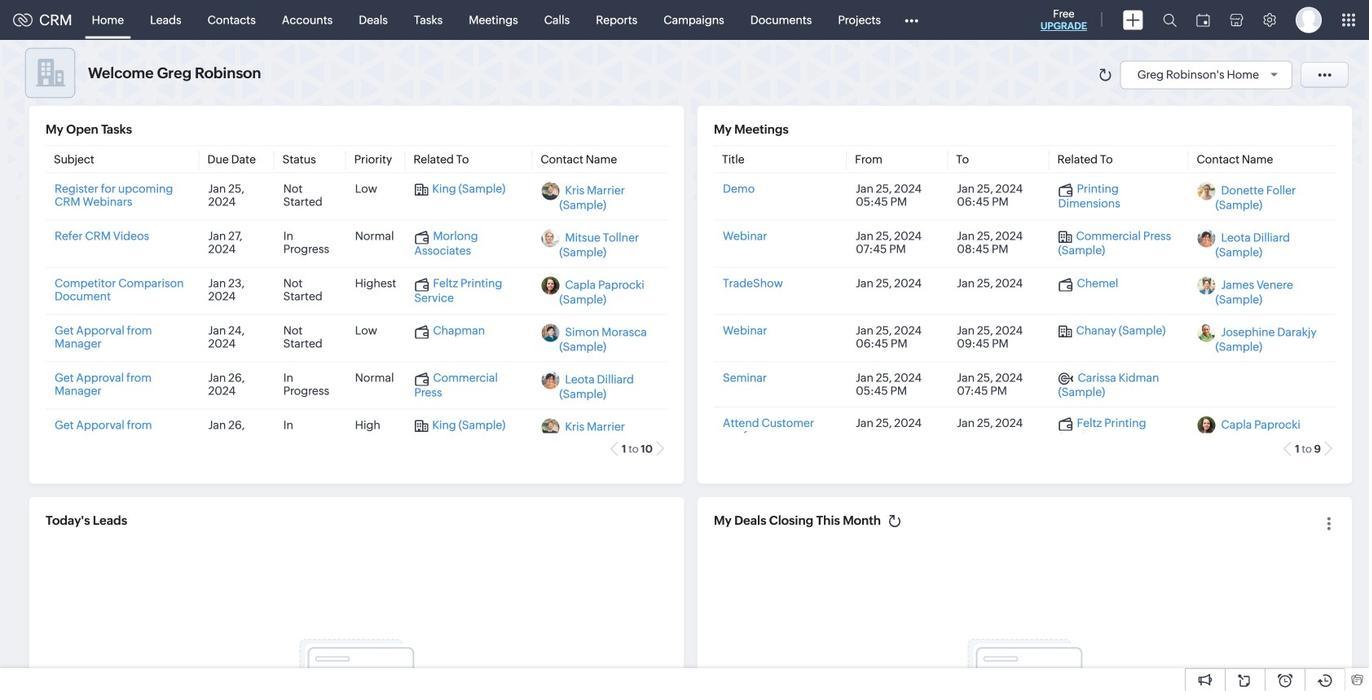 Task type: describe. For each thing, give the bounding box(es) containing it.
create menu image
[[1124, 10, 1144, 30]]

logo image
[[13, 13, 33, 27]]

search image
[[1164, 13, 1178, 27]]

search element
[[1154, 0, 1187, 40]]



Task type: vqa. For each thing, say whether or not it's contained in the screenshot.
'Profile' ELEMENT
yes



Task type: locate. For each thing, give the bounding box(es) containing it.
calendar image
[[1197, 13, 1211, 27]]

Other Modules field
[[895, 7, 930, 33]]

profile image
[[1297, 7, 1323, 33]]

create menu element
[[1114, 0, 1154, 40]]

profile element
[[1287, 0, 1332, 40]]



